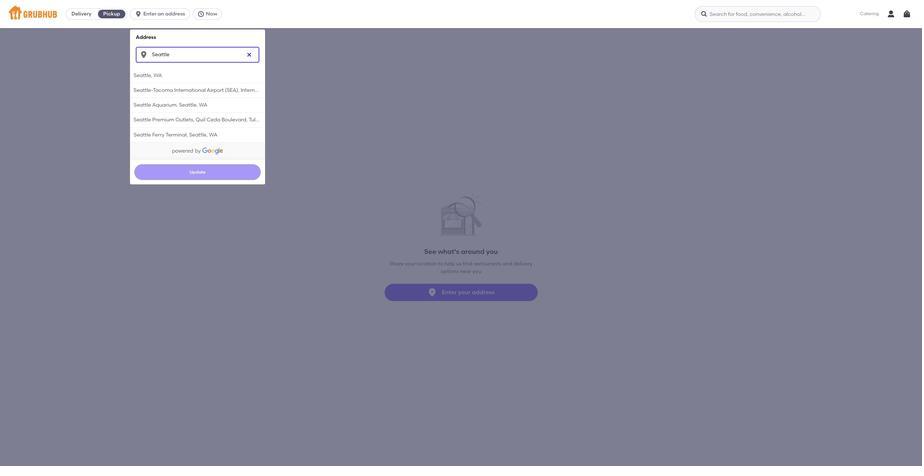 Task type: vqa. For each thing, say whether or not it's contained in the screenshot.
leftmost 'you'
yes



Task type: locate. For each thing, give the bounding box(es) containing it.
tacoma
[[153, 87, 173, 93]]

seattle inside the seattle aquarium, seattle, wa "link"
[[134, 102, 151, 108]]

now button
[[193, 8, 225, 20]]

0 vertical spatial seattle,
[[134, 72, 152, 78]]

international right (sea),
[[241, 87, 272, 93]]

your inside button
[[458, 289, 471, 296]]

enter inside main navigation navigation
[[143, 11, 156, 17]]

0 horizontal spatial svg image
[[140, 50, 148, 59]]

0 vertical spatial boulevard,
[[273, 87, 299, 93]]

wa down ceda
[[209, 132, 218, 138]]

seattle-
[[134, 87, 153, 93]]

0 vertical spatial address
[[165, 11, 185, 17]]

you up restaurants
[[486, 248, 498, 256]]

enter your address
[[442, 289, 495, 296]]

1 vertical spatial address
[[472, 289, 495, 296]]

2 seattle from the top
[[134, 117, 151, 123]]

boulevard, right ceda
[[222, 117, 248, 123]]

enter left an
[[143, 11, 156, 17]]

1 seattle from the top
[[134, 102, 151, 108]]

svg image left now on the top left
[[197, 10, 205, 18]]

0 horizontal spatial your
[[405, 261, 416, 267]]

2 vertical spatial seattle
[[134, 132, 151, 138]]

international down seattle, wa link
[[174, 87, 206, 93]]

1 horizontal spatial svg image
[[197, 10, 205, 18]]

0 vertical spatial enter
[[143, 11, 156, 17]]

seattle left premium
[[134, 117, 151, 123]]

what's
[[438, 248, 460, 256]]

1 horizontal spatial your
[[458, 289, 471, 296]]

svg image
[[903, 10, 912, 18], [135, 10, 142, 18], [701, 10, 708, 18], [247, 52, 252, 58]]

catering
[[861, 11, 879, 16]]

svg image down address
[[140, 50, 148, 59]]

share your location to help us find restaurants and delivery options near you
[[390, 261, 533, 275]]

1 vertical spatial seattle,
[[179, 102, 198, 108]]

wa
[[154, 72, 162, 78], [321, 87, 330, 93], [199, 102, 207, 108], [267, 117, 276, 123], [209, 132, 218, 138]]

1 vertical spatial boulevard,
[[222, 117, 248, 123]]

restaurants
[[474, 261, 502, 267]]

1 horizontal spatial address
[[472, 289, 495, 296]]

0 vertical spatial you
[[486, 248, 498, 256]]

0 horizontal spatial you
[[473, 268, 482, 275]]

seattle, wa
[[134, 72, 162, 78]]

1 horizontal spatial international
[[241, 87, 272, 93]]

your down near
[[458, 289, 471, 296]]

seattle, down quil
[[189, 132, 208, 138]]

wa up seattle premium outlets, quil ceda boulevard, tulalip, wa
[[199, 102, 207, 108]]

0 horizontal spatial boulevard,
[[222, 117, 248, 123]]

seattle left ferry
[[134, 132, 151, 138]]

address inside main navigation navigation
[[165, 11, 185, 17]]

seattle down seattle-
[[134, 102, 151, 108]]

enter
[[143, 11, 156, 17], [442, 289, 457, 296]]

catering button
[[856, 6, 884, 22]]

1 horizontal spatial enter
[[442, 289, 457, 296]]

0 horizontal spatial international
[[174, 87, 206, 93]]

your for share
[[405, 261, 416, 267]]

0 horizontal spatial enter
[[143, 11, 156, 17]]

and
[[503, 261, 513, 267]]

0 vertical spatial svg image
[[197, 10, 205, 18]]

0 horizontal spatial address
[[165, 11, 185, 17]]

wa inside "link"
[[199, 102, 207, 108]]

find
[[463, 261, 473, 267]]

seattle, inside "link"
[[179, 102, 198, 108]]

address right an
[[165, 11, 185, 17]]

1 international from the left
[[174, 87, 206, 93]]

3 seattle from the top
[[134, 132, 151, 138]]

pickup
[[103, 11, 120, 17]]

0 vertical spatial seattle
[[134, 102, 151, 108]]

seattle, up outlets,
[[179, 102, 198, 108]]

boulevard,
[[273, 87, 299, 93], [222, 117, 248, 123]]

boulevard, inside seattle premium outlets, quil ceda boulevard, tulalip, wa link
[[222, 117, 248, 123]]

seattle,
[[134, 72, 152, 78], [179, 102, 198, 108], [189, 132, 208, 138]]

2 vertical spatial seattle,
[[189, 132, 208, 138]]

1 vertical spatial you
[[473, 268, 482, 275]]

address
[[165, 11, 185, 17], [472, 289, 495, 296]]

international
[[174, 87, 206, 93], [241, 87, 272, 93]]

1 vertical spatial your
[[458, 289, 471, 296]]

you
[[486, 248, 498, 256], [473, 268, 482, 275]]

tulalip,
[[249, 117, 266, 123]]

delivery button
[[66, 8, 97, 20]]

address
[[136, 34, 156, 40]]

seattle inside seattle premium outlets, quil ceda boulevard, tulalip, wa link
[[134, 117, 151, 123]]

your inside share your location to help us find restaurants and delivery options near you
[[405, 261, 416, 267]]

pickup button
[[97, 8, 127, 20]]

address down restaurants
[[472, 289, 495, 296]]

your
[[405, 261, 416, 267], [458, 289, 471, 296]]

1 vertical spatial enter
[[442, 289, 457, 296]]

you right near
[[473, 268, 482, 275]]

seattle ferry terminal, seattle, wa link
[[130, 128, 265, 142]]

(sea),
[[225, 87, 240, 93]]

enter right position icon
[[442, 289, 457, 296]]

Enter an address search field
[[136, 47, 260, 63]]

1 horizontal spatial boulevard,
[[273, 87, 299, 93]]

boulevard, left seatac,
[[273, 87, 299, 93]]

svg image
[[197, 10, 205, 18], [140, 50, 148, 59]]

0 vertical spatial your
[[405, 261, 416, 267]]

outlets,
[[176, 117, 195, 123]]

1 vertical spatial seattle
[[134, 117, 151, 123]]

seattle, up seattle-
[[134, 72, 152, 78]]

your right share
[[405, 261, 416, 267]]

seattle
[[134, 102, 151, 108], [134, 117, 151, 123], [134, 132, 151, 138]]

seattle inside seattle ferry terminal, seattle, wa link
[[134, 132, 151, 138]]



Task type: describe. For each thing, give the bounding box(es) containing it.
see what's around you
[[425, 248, 498, 256]]

seattle premium outlets, quil ceda boulevard, tulalip, wa
[[134, 117, 276, 123]]

ferry
[[152, 132, 165, 138]]

svg image inside enter an address button
[[135, 10, 142, 18]]

update button
[[134, 164, 261, 180]]

delivery
[[72, 11, 91, 17]]

wa right tulalip,
[[267, 117, 276, 123]]

update
[[190, 170, 206, 175]]

around
[[461, 248, 485, 256]]

location
[[417, 261, 437, 267]]

quil
[[196, 117, 206, 123]]

main navigation navigation
[[0, 0, 923, 466]]

share
[[390, 261, 404, 267]]

seattle, wa link
[[130, 68, 265, 83]]

enter for enter your address
[[442, 289, 457, 296]]

1 horizontal spatial you
[[486, 248, 498, 256]]

seattle for seattle premium outlets, quil ceda boulevard, tulalip, wa
[[134, 117, 151, 123]]

enter your address button
[[385, 284, 538, 301]]

us
[[457, 261, 462, 267]]

terminal,
[[166, 132, 188, 138]]

svg image inside now button
[[197, 10, 205, 18]]

position icon image
[[428, 288, 438, 298]]

to
[[438, 261, 443, 267]]

seattle for seattle aquarium, seattle, wa
[[134, 102, 151, 108]]

seattle premium outlets, quil ceda boulevard, tulalip, wa link
[[130, 113, 276, 128]]

aquarium,
[[152, 102, 178, 108]]

1 vertical spatial svg image
[[140, 50, 148, 59]]

seattle aquarium, seattle, wa
[[134, 102, 207, 108]]

an
[[158, 11, 164, 17]]

seatac,
[[301, 87, 320, 93]]

help
[[445, 261, 455, 267]]

enter an address
[[143, 11, 185, 17]]

seattle ferry terminal, seattle, wa
[[134, 132, 218, 138]]

seattle-tacoma international airport (sea), international boulevard, seatac, wa
[[134, 87, 330, 93]]

wa up tacoma
[[154, 72, 162, 78]]

seattle for seattle ferry terminal, seattle, wa
[[134, 132, 151, 138]]

ceda
[[207, 117, 220, 123]]

delivery
[[514, 261, 533, 267]]

now
[[206, 11, 217, 17]]

see
[[425, 248, 437, 256]]

seattle aquarium, seattle, wa link
[[130, 98, 265, 113]]

seattle-tacoma international airport (sea), international boulevard, seatac, wa link
[[130, 83, 330, 98]]

options
[[441, 268, 459, 275]]

address for enter your address
[[472, 289, 495, 296]]

you inside share your location to help us find restaurants and delivery options near you
[[473, 268, 482, 275]]

wa right seatac,
[[321, 87, 330, 93]]

near
[[460, 268, 472, 275]]

premium
[[152, 117, 174, 123]]

enter for enter an address
[[143, 11, 156, 17]]

your for enter
[[458, 289, 471, 296]]

enter an address button
[[130, 8, 193, 20]]

address for enter an address
[[165, 11, 185, 17]]

boulevard, inside seattle-tacoma international airport (sea), international boulevard, seatac, wa link
[[273, 87, 299, 93]]

airport
[[207, 87, 224, 93]]

2 international from the left
[[241, 87, 272, 93]]



